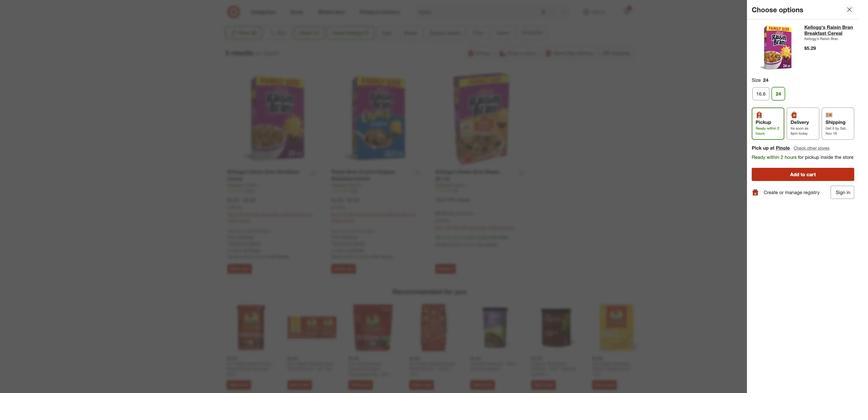 Task type: describe. For each thing, give the bounding box(es) containing it.
shipping button
[[600, 47, 634, 60]]

maid for sun-maid california sun- dried raisins - .05oz / 12ct
[[418, 361, 427, 366]]

$4.29 - $5.29 at pinole buy 2 for $9 with same-day order services on select items for bran
[[227, 197, 312, 223]]

"raisins"
[[263, 50, 280, 56]]

1345 link
[[227, 188, 320, 193]]

services for raisin bran crunch original breakfast cereal
[[395, 212, 410, 217]]

$5.29 ( $0.24 /ounce ) at pinole buy 2 for $9 with same-day order services
[[435, 210, 514, 230]]

cart for $2.99 sun-maid california sun- dried raisins - .05oz / 12ct
[[424, 383, 431, 387]]

$5.29 inside choose options dialog
[[804, 45, 816, 51]]

it inside shipping get it by sat, nov 18
[[832, 126, 834, 131]]

ships for breakfast
[[340, 229, 348, 233]]

store inside choose options dialog
[[843, 154, 854, 160]]

sponsored
[[591, 14, 609, 19]]

today inside get it as soon as 6pm today with shipt ready within 2 hours with pickup
[[478, 235, 488, 240]]

add to cart button for $3.49 organic thompson raisins - 12oz - good & gather™
[[531, 380, 556, 390]]

pickup button
[[465, 47, 494, 60]]

maid for sun-maid california golden raisins box - 12oz
[[601, 361, 610, 366]]

delivery inside choose options dialog
[[791, 119, 809, 125]]

recommended for you
[[392, 287, 467, 296]]

exclusions apply. link for breakfast
[[333, 241, 365, 246]]

snap ebt eligible
[[435, 197, 470, 202]]

59 link
[[435, 188, 528, 193]]

cart inside choose options dialog
[[806, 171, 816, 177]]

results
[[231, 48, 253, 57]]

6pm inside get it as soon as 6pm today with shipt ready within 2 hours with pickup
[[468, 235, 476, 240]]

at inside $5.29 ( $0.24 /ounce ) at pinole buy 2 for $9 with same-day order services
[[435, 218, 438, 223]]

search
[[559, 9, 573, 15]]

create
[[764, 189, 778, 195]]

orders for cereal
[[260, 229, 270, 233]]

add to cart button for $2.39 sun-maid california sun- dried raisins - 1oz / 6ct
[[287, 380, 312, 390]]

deliver it button
[[435, 264, 456, 274]]

needs
[[446, 30, 460, 36]]

order for kellogg's raisin bran breakfast cereal
[[280, 212, 290, 217]]

kellogg's for kellogg's raisin bran link corresponding to raisin bran crunch original breakfast cereal
[[331, 183, 348, 188]]

(2)
[[251, 30, 257, 36]]

services inside $5.29 ( $0.24 /ounce ) at pinole buy 2 for $9 with same-day order services
[[499, 225, 514, 230]]

or
[[779, 189, 784, 195]]

- inside the $2.39 sun-maid natural california raisins resealable bag -10oz
[[379, 371, 380, 377]]

$4.99
[[592, 356, 602, 361]]

$2.39 for $2.39 sun-maid natural california raisins resealable bag -10oz
[[348, 356, 358, 361]]

shipping for shipping get it by sat, nov 18
[[826, 119, 846, 125]]

raisins inside $3.49 organic thompson raisins - 12oz - good & gather™
[[531, 366, 545, 371]]

natural
[[368, 361, 381, 366]]

0 horizontal spatial as
[[447, 235, 451, 240]]

- inside $4.99 sun-maid california golden raisins box - 12oz
[[630, 366, 632, 371]]

nov
[[826, 131, 832, 136]]

golden
[[592, 366, 606, 371]]

pinole inside $5.29 ( $0.24 /ounce ) at pinole buy 2 for $9 with same-day order services
[[439, 218, 449, 223]]

buy for breakfast
[[331, 212, 339, 217]]

price button
[[468, 26, 489, 39]]

raisin inside 'kellogg's raisin bran maple - 22.1oz'
[[458, 169, 472, 175]]

1 horizontal spatial 24
[[776, 91, 781, 97]]

$4.59
[[470, 356, 480, 361]]

check
[[794, 146, 806, 151]]

maid for sun-maid california sun- dried raisins canister – 20oz
[[235, 361, 245, 366]]

3 results for "raisins"
[[225, 48, 280, 57]]

deliver it
[[438, 267, 453, 271]]

add to cart for $2.39 sun-maid california sun- dried raisins - 1oz / 6ct
[[290, 383, 309, 387]]

pick up at pinole
[[752, 145, 790, 151]]

(
[[448, 211, 449, 216]]

- inside $2.39 sun-maid california sun- dried raisins - 1oz / 6ct
[[313, 366, 315, 371]]

kellogg's raisin bran for kellogg's raisin bran maple - 22.1oz
[[435, 183, 475, 188]]

kellogg's raisin bran breakfast cereal image inside choose options dialog
[[752, 24, 800, 72]]

for inside '3 results for "raisins"'
[[255, 50, 261, 56]]

–
[[269, 366, 272, 371]]

eligible
[[457, 197, 470, 202]]

12ct
[[409, 371, 417, 377]]

bag
[[370, 371, 378, 377]]

add for $2.99 sun-maid california sun- dried raisins - .05oz / 12ct
[[412, 383, 419, 387]]

good inside $3.49 organic thompson raisins - 12oz - good & gather™
[[561, 366, 572, 371]]

4 sun- from the left
[[326, 361, 334, 366]]

/ for .05oz
[[449, 366, 451, 371]]

16.6 link
[[752, 87, 769, 100]]

$3.49
[[531, 356, 541, 361]]

only ships with $35 orders free shipping * * exclusions apply. in stock at  pinole ready within 2 hours with pickup for breakfast
[[331, 229, 393, 259]]

rating
[[347, 30, 362, 36]]

on for kellogg's raisin bran breakfast cereal
[[308, 212, 312, 217]]

within inside get it as soon as 6pm today with shipt ready within 2 hours with pickup
[[448, 242, 459, 247]]

/ for 1oz
[[324, 366, 325, 371]]

$5.29 inside $5.29 ( $0.24 /ounce ) at pinole buy 2 for $9 with same-day order services
[[435, 210, 447, 216]]

you
[[455, 287, 467, 296]]

at inside choose options dialog
[[770, 145, 774, 151]]

today inside the delivery as soon as 6pm today
[[799, 131, 808, 136]]

for inside $5.29 ( $0.24 /ounce ) at pinole buy 2 for $9 with same-day order services
[[447, 225, 452, 230]]

fpo/apo button
[[517, 26, 548, 39]]

same- inside $5.29 ( $0.24 /ounce ) at pinole buy 2 for $9 with same-day order services
[[468, 225, 480, 230]]

18
[[833, 131, 837, 136]]

shipping get it by sat, nov 18
[[826, 119, 846, 136]]

add to cart for $3.49 organic thompson raisins - 12oz - good & gather™
[[534, 383, 553, 387]]

add for $3.49 organic thompson raisins - 12oz - good & gather™
[[534, 383, 541, 387]]

registry
[[804, 189, 820, 195]]

choose options
[[752, 5, 803, 14]]

raisin inside kellogg's raisin bran breakfast cereal
[[250, 169, 264, 175]]

pick
[[752, 145, 762, 151]]

delivery as soon as 6pm today
[[791, 119, 809, 136]]

shipt
[[498, 235, 508, 240]]

bran inside kellogg's raisin bran breakfast cereal
[[265, 169, 276, 175]]

raisins inside $4.99 sun-maid california golden raisins box - 12oz
[[607, 366, 620, 371]]

add to cart for $4.99 sun-maid california golden raisins box - 12oz
[[595, 383, 614, 387]]

$5.29 down 1283
[[348, 197, 359, 203]]

on for raisin bran crunch original breakfast cereal
[[412, 212, 416, 217]]

kellogg's raisin bran link for kellogg's raisin bran breakfast cereal
[[227, 182, 267, 188]]

12oz inside $4.99 sun-maid california golden raisins box - 12oz
[[592, 371, 601, 377]]

items for breakfast
[[344, 218, 354, 223]]

get inside get it as soon as 6pm today with shipt ready within 2 hours with pickup
[[435, 235, 442, 240]]

recommended
[[392, 287, 442, 296]]

24 link
[[772, 87, 785, 100]]

shop
[[507, 50, 519, 56]]

pickup for pickup ready within 2 hours
[[756, 119, 771, 125]]

california for .05oz
[[429, 361, 446, 366]]

sign in button
[[831, 186, 854, 199]]

guest rating (1)
[[332, 30, 369, 36]]

add for $2.39 sun-maid california sun- dried raisins - 1oz / 6ct
[[290, 383, 297, 387]]

cart for $4.49 sun-maid california sun- dried raisins canister – 20oz
[[241, 383, 248, 387]]

$3.49 organic thompson raisins - 12oz - good & gather™
[[531, 356, 576, 377]]

bran inside 'raisin bran crunch original breakfast cereal'
[[347, 169, 358, 175]]

add to cart inside choose options dialog
[[790, 171, 816, 177]]

size
[[752, 77, 761, 83]]

raisins inside the $2.39 sun-maid natural california raisins resealable bag -10oz
[[367, 366, 381, 371]]

kellogg's raisin bran link for kellogg's raisin bran maple - 22.1oz
[[435, 182, 475, 188]]

type
[[381, 30, 392, 36]]

with inside $5.29 ( $0.24 /ounce ) at pinole buy 2 for $9 with same-day order services
[[459, 225, 467, 230]]

1 horizontal spatial as
[[463, 235, 467, 240]]

for inside choose options dialog
[[798, 154, 804, 160]]

- inside 'kellogg's raisin bran maple - 22.1oz'
[[500, 169, 502, 175]]

1345
[[246, 188, 254, 193]]

cart for $4.59 california raisins - 20oz - good & gather™
[[485, 383, 492, 387]]

dietary
[[430, 30, 445, 36]]

free for breakfast
[[331, 234, 340, 240]]

same- for breakfast
[[364, 212, 376, 217]]

0 horizontal spatial kellogg's raisin bran breakfast cereal link
[[227, 169, 306, 182]]

cart for $2.39 sun-maid california sun- dried raisins - 1oz / 6ct
[[302, 383, 309, 387]]

kellogg's raisin bran breakfast cereal kellogg's raisin bran
[[804, 24, 853, 41]]

shop in store
[[507, 50, 536, 56]]

2 inside get it as soon as 6pm today with shipt ready within 2 hours with pickup
[[461, 242, 463, 247]]

gather™ inside '$4.59 california raisins - 20oz - good & gather™'
[[486, 366, 501, 371]]

cart for $3.49 organic thompson raisins - 12oz - good & gather™
[[546, 383, 553, 387]]

check other stores button
[[793, 145, 830, 152]]

kellogg's for the left kellogg's raisin bran breakfast cereal link
[[227, 169, 248, 175]]

size 24
[[752, 77, 768, 83]]

2 inside pickup ready within 2 hours
[[777, 126, 779, 131]]

buy inside $5.29 ( $0.24 /ounce ) at pinole buy 2 for $9 with same-day order services
[[435, 225, 443, 230]]

to for $2.99 sun-maid california sun- dried raisins - .05oz / 12ct
[[420, 383, 423, 387]]

to for $2.39 sun-maid natural california raisins resealable bag -10oz
[[359, 383, 362, 387]]

stores
[[818, 146, 829, 151]]

box
[[621, 366, 629, 371]]

services for kellogg's raisin bran breakfast cereal
[[291, 212, 306, 217]]

california for 1oz
[[307, 361, 324, 366]]

add to cart button for $2.99 sun-maid california sun- dried raisins - .05oz / 12ct
[[409, 380, 434, 390]]

What can we help you find? suggestions appear below search field
[[414, 5, 563, 19]]

store inside button
[[525, 50, 536, 56]]

add inside choose options dialog
[[790, 171, 799, 177]]

exclusions for breakfast
[[333, 241, 353, 246]]

raisin bran crunch original breakfast cereal
[[331, 169, 395, 182]]

up
[[763, 145, 769, 151]]

add to cart button for $4.99 sun-maid california golden raisins box - 12oz
[[592, 380, 617, 390]]

fpo/apo
[[522, 30, 543, 36]]

kellogg's raisin bran maple - 22.1oz
[[435, 169, 502, 182]]

select for cereal
[[227, 218, 239, 223]]

free for cereal
[[227, 234, 236, 240]]

sat,
[[840, 126, 846, 131]]

sun- inside the $2.39 sun-maid natural california raisins resealable bag -10oz
[[348, 361, 357, 366]]

)
[[472, 211, 474, 216]]

kellogg's for kellogg's raisin bran breakfast cereal kellogg's raisin bran link
[[227, 183, 244, 188]]

raisin bran crunch original breakfast cereal link
[[331, 169, 410, 182]]

only ships with $35 orders free shipping * * exclusions apply. in stock at  pinole ready within 2 hours with pickup for cereal
[[227, 229, 289, 259]]

ready inside get it as soon as 6pm today with shipt ready within 2 hours with pickup
[[435, 242, 447, 247]]

california for 12oz
[[611, 361, 629, 366]]

in for shop
[[520, 50, 524, 56]]

22.1oz
[[435, 176, 450, 182]]

ready inside pickup ready within 2 hours
[[756, 126, 766, 131]]

$0.24
[[449, 211, 460, 216]]

filter (2)
[[238, 30, 257, 36]]

day for raisin bran crunch original breakfast cereal
[[376, 212, 383, 217]]

raisins inside '$4.59 california raisins - 20oz - good & gather™'
[[489, 361, 502, 366]]

good inside '$4.59 california raisins - 20oz - good & gather™'
[[470, 366, 481, 371]]

breakfast for kellogg's raisin bran breakfast cereal
[[277, 169, 299, 175]]

apply. for breakfast
[[354, 241, 365, 246]]

breakfast inside 'raisin bran crunch original breakfast cereal'
[[331, 176, 353, 182]]

day
[[567, 50, 575, 56]]

$2.39 sun-maid california sun- dried raisins - 1oz / 6ct
[[287, 356, 334, 371]]

0 horizontal spatial 24
[[763, 77, 768, 83]]

california for –
[[246, 361, 263, 366]]

/ounce
[[460, 211, 472, 216]]

check other stores
[[794, 146, 829, 151]]

cereal for kellogg's raisin bran breakfast cereal kellogg's raisin bran
[[828, 30, 842, 36]]

6pm inside the delivery as soon as 6pm today
[[791, 131, 798, 136]]

cereal inside 'raisin bran crunch original breakfast cereal'
[[355, 176, 369, 182]]



Task type: locate. For each thing, give the bounding box(es) containing it.
add to cart for $2.99 sun-maid california sun- dried raisins - .05oz / 12ct
[[412, 383, 431, 387]]

delivery inside button
[[577, 50, 594, 56]]

breakfast inside kellogg's raisin bran breakfast cereal
[[277, 169, 299, 175]]

0 horizontal spatial /
[[324, 366, 325, 371]]

1 horizontal spatial breakfast
[[331, 176, 353, 182]]

advertisement region
[[250, 0, 609, 14]]

2 horizontal spatial kellogg's raisin bran
[[435, 183, 475, 188]]

1 $4.29 from the left
[[227, 197, 239, 203]]

soon down $0.24
[[452, 235, 461, 240]]

2 kellogg's raisin bran link from the left
[[331, 182, 371, 188]]

0 vertical spatial pickup
[[476, 50, 490, 56]]

select
[[227, 218, 239, 223], [331, 218, 343, 223]]

0 horizontal spatial select
[[227, 218, 239, 223]]

2 on from the left
[[412, 212, 416, 217]]

1 on from the left
[[308, 212, 312, 217]]

orders
[[260, 229, 270, 233], [364, 229, 374, 233]]

1 vertical spatial kellogg's raisin bran breakfast cereal link
[[227, 169, 306, 182]]

kellogg's raisin bran breakfast cereal
[[227, 169, 299, 182]]

in for raisin bran crunch original breakfast cereal
[[331, 248, 335, 253]]

2 horizontal spatial services
[[499, 225, 514, 230]]

choose options dialog
[[747, 0, 859, 393]]

california up resealable on the left bottom
[[348, 366, 366, 371]]

pickup inside choose options dialog
[[805, 154, 819, 160]]

add to cart button
[[752, 168, 854, 181], [227, 264, 252, 274], [331, 264, 356, 274], [226, 380, 251, 390], [287, 380, 312, 390], [348, 380, 373, 390], [409, 380, 434, 390], [470, 380, 495, 390], [531, 380, 556, 390], [592, 380, 617, 390]]

it for deliver it
[[451, 267, 453, 271]]

to for $4.49 sun-maid california sun- dried raisins canister – 20oz
[[237, 383, 240, 387]]

soon inside get it as soon as 6pm today with shipt ready within 2 hours with pickup
[[452, 235, 461, 240]]

5 sun- from the left
[[348, 361, 357, 366]]

(1) right deals at the top left
[[313, 30, 319, 36]]

flavor button
[[491, 26, 514, 39]]

$9 down $0.24
[[453, 225, 458, 230]]

to for $4.99 sun-maid california golden raisins box - 12oz
[[603, 383, 606, 387]]

1 $35 from the left
[[253, 229, 259, 233]]

dried up 12ct
[[409, 366, 419, 371]]

1 horizontal spatial $4.29
[[331, 197, 343, 203]]

3 dried from the left
[[409, 366, 419, 371]]

soon
[[796, 126, 804, 131], [452, 235, 461, 240]]

1 (1) from the left
[[313, 30, 319, 36]]

california raisins - 20oz - good & gather™ image
[[470, 303, 519, 352], [470, 303, 519, 352]]

maid inside the $2.39 sun-maid natural california raisins resealable bag -10oz
[[357, 361, 367, 366]]

dried for sun-maid california sun- dried raisins canister – 20oz
[[226, 366, 236, 371]]

price
[[473, 30, 484, 36]]

with
[[251, 212, 259, 217], [355, 212, 363, 217], [459, 225, 467, 230], [245, 229, 252, 233], [349, 229, 356, 233], [489, 235, 497, 240], [476, 242, 484, 247], [268, 254, 276, 259], [372, 254, 380, 259]]

california inside $4.99 sun-maid california golden raisins box - 12oz
[[611, 361, 629, 366]]

8 sun- from the left
[[592, 361, 601, 366]]

1 horizontal spatial on
[[412, 212, 416, 217]]

0 horizontal spatial soon
[[452, 235, 461, 240]]

same- down 1345 link
[[260, 212, 272, 217]]

3 maid from the left
[[357, 361, 367, 366]]

2 horizontal spatial same-
[[468, 225, 480, 230]]

day for kellogg's raisin bran breakfast cereal
[[272, 212, 279, 217]]

1 orders from the left
[[260, 229, 270, 233]]

today down $5.29 ( $0.24 /ounce ) at pinole buy 2 for $9 with same-day order services
[[478, 235, 488, 240]]

2
[[777, 126, 779, 131], [781, 154, 783, 160], [236, 212, 238, 217], [340, 212, 342, 217], [444, 225, 446, 230], [461, 242, 463, 247], [253, 254, 255, 259], [357, 254, 359, 259]]

in
[[227, 248, 231, 253], [331, 248, 335, 253]]

1 horizontal spatial delivery
[[791, 119, 809, 125]]

20oz inside '$4.59 california raisins - 20oz - good & gather™'
[[506, 361, 515, 366]]

same- down 1283 link
[[364, 212, 376, 217]]

california up .05oz
[[429, 361, 446, 366]]

2 $2.39 from the left
[[348, 356, 358, 361]]

0 horizontal spatial buy
[[227, 212, 235, 217]]

1 exclusions apply. link from the left
[[229, 241, 261, 246]]

same day delivery button
[[542, 47, 598, 60]]

get inside shipping get it by sat, nov 18
[[826, 126, 831, 131]]

2 & from the left
[[573, 366, 576, 371]]

0 horizontal spatial items
[[240, 218, 250, 223]]

exclusions for cereal
[[229, 241, 249, 246]]

2 stock from the left
[[336, 248, 346, 253]]

california inside $2.39 sun-maid california sun- dried raisins - 1oz / 6ct
[[307, 361, 324, 366]]

sun-maid california sun-dried raisins - 1oz / 6ct image
[[287, 303, 336, 352], [287, 303, 336, 352]]

other
[[807, 146, 817, 151]]

order down 1283 link
[[384, 212, 394, 217]]

1 horizontal spatial $35
[[357, 229, 363, 233]]

1 select from the left
[[227, 218, 239, 223]]

maid for sun-maid california sun- dried raisins - 1oz / 6ct
[[296, 361, 306, 366]]

order down 1345 link
[[280, 212, 290, 217]]

organic thompson raisins - 12oz - good & gather™ image
[[531, 303, 580, 352], [531, 303, 580, 352]]

kellogg's raisin bran breakfast cereal link inside choose options dialog
[[804, 24, 854, 36]]

1 $2.39 from the left
[[287, 356, 297, 361]]

2 only ships with $35 orders free shipping * * exclusions apply. in stock at  pinole ready within 2 hours with pickup from the left
[[331, 229, 393, 259]]

1 only ships with $35 orders free shipping * * exclusions apply. in stock at  pinole ready within 2 hours with pickup from the left
[[227, 229, 289, 259]]

cart for $2.39 sun-maid natural california raisins resealable bag -10oz
[[363, 383, 370, 387]]

3
[[225, 48, 229, 57]]

2 apply. from the left
[[354, 241, 365, 246]]

cereal inside kellogg's raisin bran breakfast cereal
[[227, 176, 242, 182]]

stock for cereal
[[232, 248, 242, 253]]

sun-maid california golden raisins box - 12oz image
[[592, 303, 641, 352], [592, 303, 641, 352]]

1 link
[[620, 5, 633, 19]]

raisin inside 'raisin bran crunch original breakfast cereal'
[[331, 169, 345, 175]]

/ left 6ct
[[324, 366, 325, 371]]

1 only from the left
[[227, 229, 235, 233]]

today up check
[[799, 131, 808, 136]]

1 shipping from the left
[[237, 234, 253, 240]]

in for sign
[[847, 189, 850, 195]]

to for $2.39 sun-maid california sun- dried raisins - 1oz / 6ct
[[298, 383, 301, 387]]

kellogg's raisin bran up 1345 on the top left
[[227, 183, 267, 188]]

california up 1oz
[[307, 361, 324, 366]]

raisin
[[827, 24, 841, 30], [820, 36, 830, 41], [250, 169, 264, 175], [331, 169, 345, 175], [458, 169, 472, 175], [246, 183, 257, 188], [350, 183, 361, 188], [454, 183, 465, 188]]

ships for cereal
[[236, 229, 244, 233]]

as down $5.29 ( $0.24 /ounce ) at pinole buy 2 for $9 with same-day order services
[[463, 235, 467, 240]]

2 horizontal spatial order
[[488, 225, 498, 230]]

sun-maid california sun-dried raisins canister – 20oz image
[[226, 303, 275, 352], [226, 303, 275, 352]]

0 horizontal spatial day
[[272, 212, 279, 217]]

california inside $4.49 sun-maid california sun- dried raisins canister – 20oz
[[246, 361, 263, 366]]

raisins inside $2.99 sun-maid california sun- dried raisins - .05oz / 12ct
[[420, 366, 434, 371]]

good down '$4.59'
[[470, 366, 481, 371]]

maid inside $4.49 sun-maid california sun- dried raisins canister – 20oz
[[235, 361, 245, 366]]

california up the canister
[[246, 361, 263, 366]]

6pm down as
[[791, 131, 798, 136]]

add for $4.99 sun-maid california golden raisins box - 12oz
[[595, 383, 602, 387]]

same-
[[260, 212, 272, 217], [364, 212, 376, 217], [468, 225, 480, 230]]

1 vertical spatial breakfast
[[277, 169, 299, 175]]

3 kellogg's raisin bran link from the left
[[435, 182, 475, 188]]

apply. for cereal
[[250, 241, 261, 246]]

0 vertical spatial get
[[826, 126, 831, 131]]

shipping inside button
[[611, 50, 630, 56]]

for
[[255, 50, 261, 56], [798, 154, 804, 160], [239, 212, 244, 217], [343, 212, 348, 217], [447, 225, 452, 230], [444, 287, 453, 296]]

1 vertical spatial soon
[[452, 235, 461, 240]]

raisin bran crunch original breakfast cereal image
[[331, 73, 424, 165], [331, 73, 424, 165]]

$2.39 inside $2.39 sun-maid california sun- dried raisins - 1oz / 6ct
[[287, 356, 297, 361]]

breakfast for kellogg's raisin bran breakfast cereal kellogg's raisin bran
[[804, 30, 826, 36]]

12oz down thompson
[[549, 366, 558, 371]]

hours inside pickup ready within 2 hours
[[756, 131, 765, 136]]

group
[[751, 77, 854, 103]]

$9 for breakfast
[[349, 212, 354, 217]]

& inside '$4.59 california raisins - 20oz - good & gather™'
[[482, 366, 484, 371]]

add to cart button for $4.49 sun-maid california sun- dried raisins canister – 20oz
[[226, 380, 251, 390]]

1 horizontal spatial stock
[[336, 248, 346, 253]]

(1)
[[313, 30, 319, 36], [363, 30, 369, 36]]

$35 for cereal
[[253, 229, 259, 233]]

as right as
[[805, 126, 808, 131]]

store right shop
[[525, 50, 536, 56]]

dietary needs
[[430, 30, 460, 36]]

store right the
[[843, 154, 854, 160]]

$4.29 for raisin bran crunch original breakfast cereal
[[331, 197, 343, 203]]

20oz down $4.49
[[226, 371, 235, 377]]

$5.29 down kellogg's raisin bran breakfast cereal kellogg's raisin bran
[[804, 45, 816, 51]]

1 horizontal spatial day
[[376, 212, 383, 217]]

california up box
[[611, 361, 629, 366]]

1 vertical spatial it
[[443, 235, 446, 240]]

within
[[767, 126, 776, 131], [767, 154, 779, 160], [448, 242, 459, 247], [240, 254, 251, 259], [344, 254, 355, 259]]

dried inside $2.99 sun-maid california sun- dried raisins - .05oz / 12ct
[[409, 366, 419, 371]]

california inside $2.99 sun-maid california sun- dried raisins - .05oz / 12ct
[[429, 361, 446, 366]]

2 items from the left
[[344, 218, 354, 223]]

dried right –
[[287, 366, 297, 371]]

filter
[[238, 30, 250, 36]]

1 horizontal spatial 20oz
[[506, 361, 515, 366]]

1 & from the left
[[482, 366, 484, 371]]

$4.99 sun-maid california golden raisins box - 12oz
[[592, 356, 632, 377]]

- inside $2.99 sun-maid california sun- dried raisins - .05oz / 12ct
[[435, 366, 437, 371]]

0 horizontal spatial $2.39
[[287, 356, 297, 361]]

10oz
[[380, 371, 389, 377]]

2 maid from the left
[[296, 361, 306, 366]]

2 free from the left
[[331, 234, 340, 240]]

within inside pickup ready within 2 hours
[[767, 126, 776, 131]]

$4.49 sun-maid california sun- dried raisins canister – 20oz
[[226, 356, 274, 377]]

good down thompson
[[561, 366, 572, 371]]

2 select from the left
[[331, 218, 343, 223]]

1 exclusions from the left
[[229, 241, 249, 246]]

3 sun- from the left
[[287, 361, 296, 366]]

24 right size
[[763, 77, 768, 83]]

raisins
[[489, 361, 502, 366], [238, 366, 251, 371], [299, 366, 312, 371], [367, 366, 381, 371], [420, 366, 434, 371], [531, 366, 545, 371], [607, 366, 620, 371]]

to for $3.49 organic thompson raisins - 12oz - good & gather™
[[542, 383, 545, 387]]

1 horizontal spatial apply.
[[354, 241, 365, 246]]

0 horizontal spatial $4.29
[[227, 197, 239, 203]]

0 horizontal spatial (1)
[[313, 30, 319, 36]]

shipping for shipping
[[611, 50, 630, 56]]

1 horizontal spatial services
[[395, 212, 410, 217]]

on
[[308, 212, 312, 217], [412, 212, 416, 217]]

0 horizontal spatial &
[[482, 366, 484, 371]]

in for kellogg's raisin bran breakfast cereal
[[227, 248, 231, 253]]

1 stock from the left
[[232, 248, 242, 253]]

stock
[[232, 248, 242, 253], [336, 248, 346, 253]]

maid inside $4.99 sun-maid california golden raisins box - 12oz
[[601, 361, 610, 366]]

20oz inside $4.49 sun-maid california sun- dried raisins canister – 20oz
[[226, 371, 235, 377]]

2 vertical spatial it
[[451, 267, 453, 271]]

as down (
[[447, 235, 451, 240]]

choose
[[752, 5, 777, 14]]

0 horizontal spatial in
[[520, 50, 524, 56]]

0 horizontal spatial get
[[435, 235, 442, 240]]

shipping inside shipping get it by sat, nov 18
[[826, 119, 846, 125]]

7 sun- from the left
[[447, 361, 456, 366]]

kellogg's raisin bran link for raisin bran crunch original breakfast cereal
[[331, 182, 371, 188]]

0 horizontal spatial shipping
[[611, 50, 630, 56]]

delivery right day
[[577, 50, 594, 56]]

california down '$4.59'
[[470, 361, 488, 366]]

cart for $4.99 sun-maid california golden raisins box - 12oz
[[607, 383, 614, 387]]

kellogg's raisin bran link up 1345 on the top left
[[227, 182, 267, 188]]

ready within 2 hours for pickup inside the store
[[752, 154, 854, 160]]

$9
[[245, 212, 250, 217], [349, 212, 354, 217], [453, 225, 458, 230]]

create or manage registry
[[764, 189, 820, 195]]

$4.49
[[226, 356, 237, 361]]

add to cart button for $2.39 sun-maid natural california raisins resealable bag -10oz
[[348, 380, 373, 390]]

$9 down 1345 on the top left
[[245, 212, 250, 217]]

$2.99 sun-maid california sun- dried raisins - .05oz / 12ct
[[409, 356, 456, 377]]

1 horizontal spatial ships
[[340, 229, 348, 233]]

order inside $5.29 ( $0.24 /ounce ) at pinole buy 2 for $9 with same-day order services
[[488, 225, 498, 230]]

/ inside $2.39 sun-maid california sun- dried raisins - 1oz / 6ct
[[324, 366, 325, 371]]

1 horizontal spatial good
[[561, 366, 572, 371]]

20oz left organic
[[506, 361, 515, 366]]

2 only from the left
[[331, 229, 339, 233]]

dried inside $4.49 sun-maid california sun- dried raisins canister – 20oz
[[226, 366, 236, 371]]

kellogg's for kellogg's raisin bran link corresponding to kellogg's raisin bran maple - 22.1oz
[[435, 183, 452, 188]]

1 kellogg's raisin bran from the left
[[227, 183, 267, 188]]

0 horizontal spatial order
[[280, 212, 290, 217]]

it inside get it as soon as 6pm today with shipt ready within 2 hours with pickup
[[443, 235, 446, 240]]

1 horizontal spatial order
[[384, 212, 394, 217]]

orders for breakfast
[[364, 229, 374, 233]]

1 maid from the left
[[235, 361, 245, 366]]

& inside $3.49 organic thompson raisins - 12oz - good & gather™
[[573, 366, 576, 371]]

dried for sun-maid california sun- dried raisins - 1oz / 6ct
[[287, 366, 297, 371]]

pickup down the price
[[476, 50, 490, 56]]

1 dried from the left
[[226, 366, 236, 371]]

1 horizontal spatial store
[[843, 154, 854, 160]]

$2.39 sun-maid natural california raisins resealable bag -10oz
[[348, 356, 389, 377]]

deals (1)
[[299, 30, 319, 36]]

in inside button
[[520, 50, 524, 56]]

guest
[[332, 30, 346, 36]]

1 horizontal spatial in
[[331, 248, 335, 253]]

1 horizontal spatial exclusions apply. link
[[333, 241, 365, 246]]

sort
[[277, 30, 286, 36]]

pickup up "up" at right
[[756, 119, 771, 125]]

stock for breakfast
[[336, 248, 346, 253]]

thompson
[[547, 361, 567, 366]]

type button
[[376, 26, 397, 39]]

$5.29 left (
[[435, 210, 447, 216]]

0 vertical spatial 20oz
[[506, 361, 515, 366]]

kellogg's raisin bran link up 59
[[435, 182, 475, 188]]

1 ships from the left
[[236, 229, 244, 233]]

$9 down 1283
[[349, 212, 354, 217]]

$9 for cereal
[[245, 212, 250, 217]]

12oz
[[549, 366, 558, 371], [592, 371, 601, 377]]

20oz
[[506, 361, 515, 366], [226, 371, 235, 377]]

dried for sun-maid california sun- dried raisins - .05oz / 12ct
[[409, 366, 419, 371]]

2 horizontal spatial it
[[832, 126, 834, 131]]

raisins inside $4.49 sun-maid california sun- dried raisins canister – 20oz
[[238, 366, 251, 371]]

1 horizontal spatial exclusions
[[333, 241, 353, 246]]

add to cart for $4.49 sun-maid california sun- dried raisins canister – 20oz
[[229, 383, 248, 387]]

2 $4.29 - $5.29 at pinole buy 2 for $9 with same-day order services on select items from the left
[[331, 197, 416, 223]]

add to cart for $2.39 sun-maid natural california raisins resealable bag -10oz
[[351, 383, 370, 387]]

$5.29
[[804, 45, 816, 51], [244, 197, 255, 203], [348, 197, 359, 203], [435, 210, 447, 216]]

4 maid from the left
[[418, 361, 427, 366]]

0 horizontal spatial $4.29 - $5.29 at pinole buy 2 for $9 with same-day order services on select items
[[227, 197, 312, 223]]

2 shipping from the left
[[341, 234, 357, 240]]

2 in from the left
[[331, 248, 335, 253]]

it inside button
[[451, 267, 453, 271]]

kellogg's raisin bran link up 1283
[[331, 182, 371, 188]]

pinole inside choose options dialog
[[776, 145, 790, 151]]

2 exclusions apply. link from the left
[[333, 241, 365, 246]]

add to cart
[[790, 171, 816, 177], [230, 267, 249, 271], [334, 267, 353, 271], [229, 383, 248, 387], [290, 383, 309, 387], [351, 383, 370, 387], [412, 383, 431, 387], [473, 383, 492, 387], [534, 383, 553, 387], [595, 383, 614, 387]]

kellogg's raisin bran for kellogg's raisin bran breakfast cereal
[[227, 183, 267, 188]]

2 horizontal spatial day
[[480, 225, 486, 230]]

12oz inside $3.49 organic thompson raisins - 12oz - good & gather™
[[549, 366, 558, 371]]

1 horizontal spatial kellogg's raisin bran link
[[331, 182, 371, 188]]

day down 1283 link
[[376, 212, 383, 217]]

2 sun- from the left
[[265, 361, 274, 366]]

1 sun- from the left
[[226, 361, 235, 366]]

2 $4.29 from the left
[[331, 197, 343, 203]]

hours inside get it as soon as 6pm today with shipt ready within 2 hours with pickup
[[464, 242, 475, 247]]

group containing size
[[751, 77, 854, 103]]

6 sun- from the left
[[409, 361, 418, 366]]

ready
[[756, 126, 766, 131], [752, 154, 765, 160], [435, 242, 447, 247], [227, 254, 239, 259], [331, 254, 343, 259]]

0 horizontal spatial delivery
[[577, 50, 594, 56]]

1 in from the left
[[227, 248, 231, 253]]

2 horizontal spatial $9
[[453, 225, 458, 230]]

1 vertical spatial in
[[847, 189, 850, 195]]

maid inside $2.99 sun-maid california sun- dried raisins - .05oz / 12ct
[[418, 361, 427, 366]]

$4.29 - $5.29 at pinole buy 2 for $9 with same-day order services on select items down 1283 link
[[331, 197, 416, 223]]

kellogg's inside kellogg's raisin bran breakfast cereal
[[227, 169, 248, 175]]

2 vertical spatial breakfast
[[331, 176, 353, 182]]

6pm down $5.29 ( $0.24 /ounce ) at pinole buy 2 for $9 with same-day order services
[[468, 235, 476, 240]]

same- up get it as soon as 6pm today with shipt ready within 2 hours with pickup
[[468, 225, 480, 230]]

$2.39 for $2.39 sun-maid california sun- dried raisins - 1oz / 6ct
[[287, 356, 297, 361]]

3 kellogg's raisin bran from the left
[[435, 183, 475, 188]]

0 horizontal spatial shipping
[[237, 234, 253, 240]]

0 vertical spatial today
[[799, 131, 808, 136]]

day inside $5.29 ( $0.24 /ounce ) at pinole buy 2 for $9 with same-day order services
[[480, 225, 486, 230]]

organic
[[531, 361, 546, 366]]

5 maid from the left
[[601, 361, 610, 366]]

manage
[[785, 189, 802, 195]]

maple
[[485, 169, 499, 175]]

dried inside $2.39 sun-maid california sun- dried raisins - 1oz / 6ct
[[287, 366, 297, 371]]

add for $4.49 sun-maid california sun- dried raisins canister – 20oz
[[229, 383, 236, 387]]

0 horizontal spatial $35
[[253, 229, 259, 233]]

2 horizontal spatial dried
[[409, 366, 419, 371]]

breakfast inside kellogg's raisin bran breakfast cereal kellogg's raisin bran
[[804, 30, 826, 36]]

get
[[826, 126, 831, 131], [435, 235, 442, 240]]

0 horizontal spatial only
[[227, 229, 235, 233]]

1 horizontal spatial today
[[799, 131, 808, 136]]

1 horizontal spatial pickup
[[756, 119, 771, 125]]

kellogg's inside 'kellogg's raisin bran maple - 22.1oz'
[[435, 169, 456, 175]]

$9 inside $5.29 ( $0.24 /ounce ) at pinole buy 2 for $9 with same-day order services
[[453, 225, 458, 230]]

kellogg's raisin bran up 59
[[435, 183, 475, 188]]

maid inside $2.39 sun-maid california sun- dried raisins - 1oz / 6ct
[[296, 361, 306, 366]]

2 inside $5.29 ( $0.24 /ounce ) at pinole buy 2 for $9 with same-day order services
[[444, 225, 446, 230]]

24
[[763, 77, 768, 83], [776, 91, 781, 97]]

0 horizontal spatial only ships with $35 orders free shipping * * exclusions apply. in stock at  pinole ready within 2 hours with pickup
[[227, 229, 289, 259]]

deals
[[299, 30, 312, 36]]

same- for cereal
[[260, 212, 272, 217]]

2 dried from the left
[[287, 366, 297, 371]]

$4.29
[[227, 197, 239, 203], [331, 197, 343, 203]]

raisins inside $2.39 sun-maid california sun- dried raisins - 1oz / 6ct
[[299, 366, 312, 371]]

1 horizontal spatial orders
[[364, 229, 374, 233]]

filter (2) button
[[225, 26, 261, 39]]

same
[[553, 50, 566, 56]]

2 kellogg's raisin bran from the left
[[331, 183, 371, 188]]

1 horizontal spatial in
[[847, 189, 850, 195]]

it
[[832, 126, 834, 131], [443, 235, 446, 240], [451, 267, 453, 271]]

only
[[227, 229, 235, 233], [331, 229, 339, 233]]

as
[[805, 126, 808, 131], [447, 235, 451, 240], [463, 235, 467, 240]]

sun- inside $4.99 sun-maid california golden raisins box - 12oz
[[592, 361, 601, 366]]

kellogg's raisin bran breakfast cereal image
[[752, 24, 800, 72], [227, 73, 320, 165], [227, 73, 320, 165]]

0 horizontal spatial exclusions apply. link
[[229, 241, 261, 246]]

california inside '$4.59 california raisins - 20oz - good & gather™'
[[470, 361, 488, 366]]

$4.29 - $5.29 at pinole buy 2 for $9 with same-day order services on select items
[[227, 197, 312, 223], [331, 197, 416, 223]]

$35 for breakfast
[[357, 229, 363, 233]]

exclusions apply. link for cereal
[[229, 241, 261, 246]]

it for get it as soon as 6pm today with shipt ready within 2 hours with pickup
[[443, 235, 446, 240]]

gather™ inside $3.49 organic thompson raisins - 12oz - good & gather™
[[531, 371, 546, 377]]

1 horizontal spatial get
[[826, 126, 831, 131]]

order for raisin bran crunch original breakfast cereal
[[384, 212, 394, 217]]

12oz down golden
[[592, 371, 601, 377]]

kellogg's raisin bran for raisin bran crunch original breakfast cereal
[[331, 183, 371, 188]]

2 $35 from the left
[[357, 229, 363, 233]]

cereal for kellogg's raisin bran breakfast cereal
[[227, 176, 242, 182]]

0 horizontal spatial free
[[227, 234, 236, 240]]

deliver
[[438, 267, 450, 271]]

maid for sun-maid natural california raisins resealable bag -10oz
[[357, 361, 367, 366]]

0 vertical spatial 12oz
[[549, 366, 558, 371]]

0 horizontal spatial pickup
[[476, 50, 490, 56]]

soon right as
[[796, 126, 804, 131]]

1 horizontal spatial $2.39
[[348, 356, 358, 361]]

add
[[790, 171, 799, 177], [230, 267, 237, 271], [334, 267, 341, 271], [229, 383, 236, 387], [290, 383, 297, 387], [351, 383, 358, 387], [412, 383, 419, 387], [473, 383, 480, 387], [534, 383, 541, 387], [595, 383, 602, 387]]

2 ships from the left
[[340, 229, 348, 233]]

items for cereal
[[240, 218, 250, 223]]

(1) right rating
[[363, 30, 369, 36]]

shop in store button
[[496, 47, 540, 60]]

2 horizontal spatial breakfast
[[804, 30, 826, 36]]

2 good from the left
[[561, 366, 572, 371]]

2 (1) from the left
[[363, 30, 369, 36]]

day up get it as soon as 6pm today with shipt ready within 2 hours with pickup
[[480, 225, 486, 230]]

1 horizontal spatial select
[[331, 218, 343, 223]]

1 horizontal spatial only
[[331, 229, 339, 233]]

1 kellogg's raisin bran link from the left
[[227, 182, 267, 188]]

california inside the $2.39 sun-maid natural california raisins resealable bag -10oz
[[348, 366, 366, 371]]

1 vertical spatial get
[[435, 235, 442, 240]]

2 exclusions from the left
[[333, 241, 353, 246]]

0 horizontal spatial 12oz
[[549, 366, 558, 371]]

0 horizontal spatial services
[[291, 212, 306, 217]]

0 vertical spatial store
[[525, 50, 536, 56]]

$4.29 - $5.29 at pinole buy 2 for $9 with same-day order services on select items for crunch
[[331, 197, 416, 223]]

dried down $4.49
[[226, 366, 236, 371]]

buy for cereal
[[227, 212, 235, 217]]

only for kellogg's raisin bran breakfast cereal
[[227, 229, 235, 233]]

day down 1345 link
[[272, 212, 279, 217]]

1283
[[350, 188, 358, 193]]

in right sign at the right
[[847, 189, 850, 195]]

resealable
[[348, 371, 369, 377]]

store
[[525, 50, 536, 56], [843, 154, 854, 160]]

0 vertical spatial 6pm
[[791, 131, 798, 136]]

2 horizontal spatial buy
[[435, 225, 443, 230]]

0 horizontal spatial dried
[[226, 366, 236, 371]]

1 $4.29 - $5.29 at pinole buy 2 for $9 with same-day order services on select items from the left
[[227, 197, 312, 223]]

kellogg's raisin bran up 1283
[[331, 183, 371, 188]]

59
[[454, 188, 458, 193]]

0 horizontal spatial apply.
[[250, 241, 261, 246]]

0 vertical spatial it
[[832, 126, 834, 131]]

0 horizontal spatial ships
[[236, 229, 244, 233]]

sun-maid california sun-dried raisins - .05oz / 12ct image
[[409, 303, 458, 352], [409, 303, 458, 352]]

crunch
[[359, 169, 376, 175]]

group inside choose options dialog
[[751, 77, 854, 103]]

sort button
[[264, 26, 292, 39]]

to for $4.59 california raisins - 20oz - good & gather™
[[481, 383, 484, 387]]

soon inside the delivery as soon as 6pm today
[[796, 126, 804, 131]]

16.6
[[756, 91, 766, 97]]

1 horizontal spatial /
[[449, 366, 451, 371]]

$4.29 for kellogg's raisin bran breakfast cereal
[[227, 197, 239, 203]]

1 horizontal spatial &
[[573, 366, 576, 371]]

1283 link
[[331, 188, 424, 193]]

day
[[272, 212, 279, 217], [376, 212, 383, 217], [480, 225, 486, 230]]

1 vertical spatial shipping
[[826, 119, 846, 125]]

0 horizontal spatial good
[[470, 366, 481, 371]]

$5.29 down 1345 on the top left
[[244, 197, 255, 203]]

1 good from the left
[[470, 366, 481, 371]]

1 horizontal spatial same-
[[364, 212, 376, 217]]

as inside the delivery as soon as 6pm today
[[805, 126, 808, 131]]

cereal inside kellogg's raisin bran breakfast cereal kellogg's raisin bran
[[828, 30, 842, 36]]

2 horizontal spatial as
[[805, 126, 808, 131]]

shipping
[[237, 234, 253, 240], [341, 234, 357, 240]]

1 horizontal spatial cereal
[[355, 176, 369, 182]]

pickup inside get it as soon as 6pm today with shipt ready within 2 hours with pickup
[[485, 242, 497, 247]]

kellogg's raisin bran maple - 22.1oz image
[[435, 73, 528, 165], [435, 73, 528, 165]]

kellogg's for kellogg's raisin bran maple - 22.1oz link
[[435, 169, 456, 175]]

to inside choose options dialog
[[801, 171, 805, 177]]

shipping
[[611, 50, 630, 56], [826, 119, 846, 125]]

canister
[[252, 366, 268, 371]]

/ right .05oz
[[449, 366, 451, 371]]

0 horizontal spatial in
[[227, 248, 231, 253]]

order up get it as soon as 6pm today with shipt ready within 2 hours with pickup
[[488, 225, 498, 230]]

0 vertical spatial in
[[520, 50, 524, 56]]

0 horizontal spatial exclusions
[[229, 241, 249, 246]]

1 items from the left
[[240, 218, 250, 223]]

shipping for cereal
[[237, 234, 253, 240]]

$4.29 - $5.29 at pinole buy 2 for $9 with same-day order services on select items down 1345 link
[[227, 197, 312, 223]]

sign
[[836, 189, 845, 195]]

0 horizontal spatial kellogg's raisin bran
[[227, 183, 267, 188]]

brand button
[[399, 26, 422, 39]]

maid
[[235, 361, 245, 366], [296, 361, 306, 366], [357, 361, 367, 366], [418, 361, 427, 366], [601, 361, 610, 366]]

add to cart for $4.59 california raisins - 20oz - good & gather™
[[473, 383, 492, 387]]

add for $2.39 sun-maid natural california raisins resealable bag -10oz
[[351, 383, 358, 387]]

2 orders from the left
[[364, 229, 374, 233]]

search button
[[559, 5, 573, 20]]

1 horizontal spatial $9
[[349, 212, 354, 217]]

pickup inside pickup ready within 2 hours
[[756, 119, 771, 125]]

2 / from the left
[[449, 366, 451, 371]]

sun-maid natural california raisins resealable bag -10oz image
[[348, 303, 397, 352], [348, 303, 397, 352]]

1 apply. from the left
[[250, 241, 261, 246]]

1 horizontal spatial dried
[[287, 366, 297, 371]]

1 / from the left
[[324, 366, 325, 371]]

items
[[240, 218, 250, 223], [344, 218, 354, 223]]

as
[[791, 126, 795, 131]]

to
[[801, 171, 805, 177], [238, 267, 241, 271], [342, 267, 345, 271], [237, 383, 240, 387], [298, 383, 301, 387], [359, 383, 362, 387], [420, 383, 423, 387], [481, 383, 484, 387], [542, 383, 545, 387], [603, 383, 606, 387]]

$2.99
[[409, 356, 419, 361]]

delivery up as
[[791, 119, 809, 125]]

the
[[835, 154, 841, 160]]

same day delivery
[[553, 50, 594, 56]]

shipping for breakfast
[[341, 234, 357, 240]]

in inside button
[[847, 189, 850, 195]]

0 horizontal spatial cereal
[[227, 176, 242, 182]]

24 right the 16.6
[[776, 91, 781, 97]]

0 horizontal spatial stock
[[232, 248, 242, 253]]

in right shop
[[520, 50, 524, 56]]

bran inside 'kellogg's raisin bran maple - 22.1oz'
[[473, 169, 484, 175]]

pickup for pickup
[[476, 50, 490, 56]]

0 horizontal spatial store
[[525, 50, 536, 56]]

add to cart button for $4.59 california raisins - 20oz - good & gather™
[[470, 380, 495, 390]]

1 free from the left
[[227, 234, 236, 240]]



Task type: vqa. For each thing, say whether or not it's contained in the screenshot.
MasterPieces Casino Style 100 Piece Poker Chip Set - NFL Kansas City Chiefs, MasterPieces Casino Style 20 Piece 11.5 Gram Poker Chip Set NFL San Francisco 49ers Gold Edition, MasterPieces Officially licensed NFL League-NFL Checkers Board Game for Families and Kids ages 6 and Up, MasterPieces Officially Licsenced NFL Kansas City Chiefs Shake N' Score Dice Game for Age 6 and Up, MasterPieces Officially Licsenced NFL San Francisco 49ers Shake N' Score Dice Game for Age 6 and Up, MasterPieces Officially Licensed NFL Kansas City Chiefs Matching Game for Kids and Families, MasterPieces Officially Licensed NFL San Francisco 49ers Matching Game for Kids and Families image in the top of the page
no



